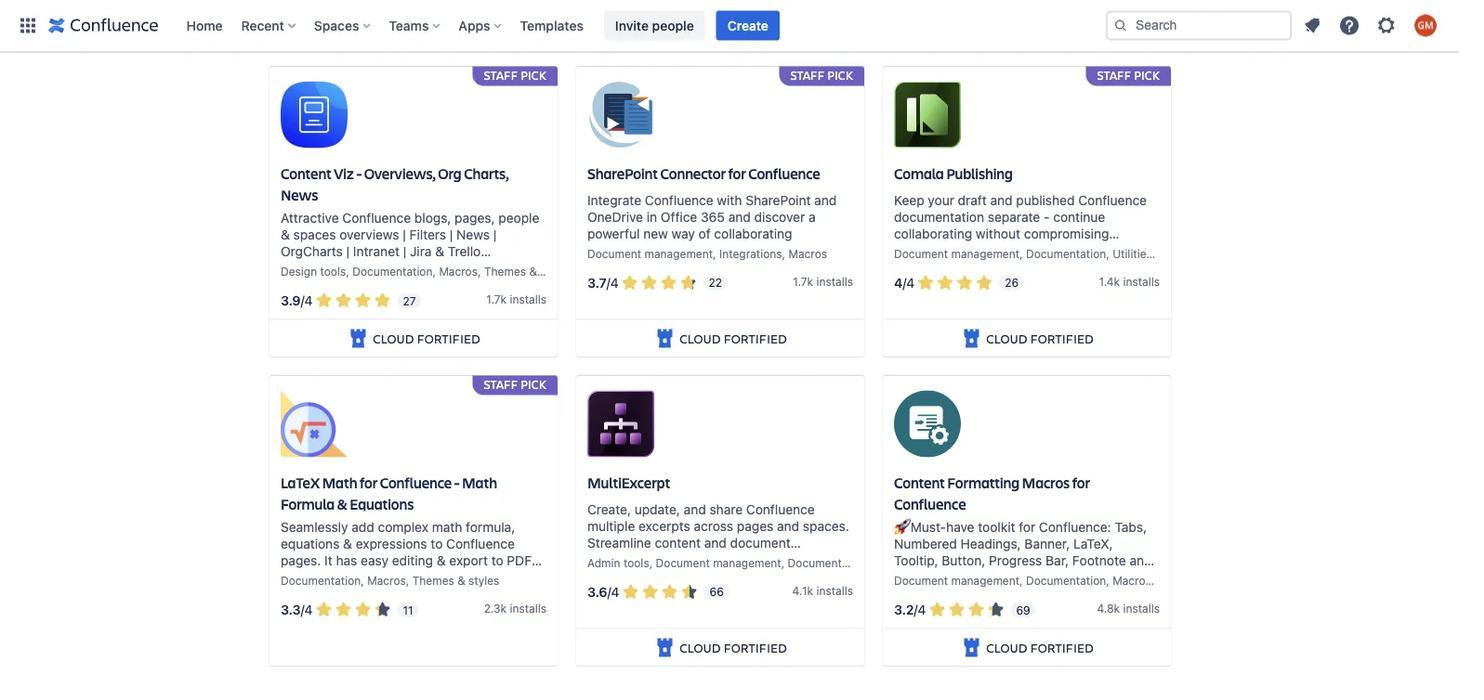 Task type: vqa. For each thing, say whether or not it's contained in the screenshot.
Confluence inside the Keep your draft and published Confluence documentation separate - continue collaborating without compromising finalized content
yes



Task type: describe. For each thing, give the bounding box(es) containing it.
publishing
[[947, 164, 1013, 183]]

content inside 'create, update, and share confluence multiple excerpts across pages and spaces. streamline content and document management'
[[655, 535, 701, 551]]

macros down trello
[[439, 265, 478, 278]]

orgcharts
[[281, 244, 343, 259]]

staff pick for comala publishing
[[1098, 67, 1160, 83]]

latex
[[281, 473, 320, 493]]

pick for latex math for confluence - math formula & equations
[[521, 377, 547, 392]]

toolkit
[[978, 520, 1016, 535]]

search image
[[1114, 18, 1129, 33]]

| up trello
[[450, 227, 453, 242]]

install for multiexcerpt
[[817, 585, 848, 598]]

bar,
[[1046, 553, 1069, 569]]

4 for publishing
[[907, 275, 915, 291]]

word
[[297, 570, 329, 585]]

and up document
[[777, 519, 800, 534]]

3.9
[[281, 293, 301, 308]]

content formatting macros for confluence
[[894, 473, 1090, 514]]

in
[[647, 209, 657, 224]]

finalized
[[894, 243, 945, 258]]

cloud down the 27
[[373, 330, 414, 347]]

, up 4.8k install s
[[1152, 575, 1155, 588]]

pick for comala publishing
[[1135, 67, 1160, 83]]

tools for admin
[[624, 557, 650, 570]]

design
[[281, 265, 317, 278]]

viz
[[334, 164, 354, 183]]

banner containing home
[[0, 0, 1460, 52]]

| left jira
[[403, 244, 407, 259]]

home link
[[181, 11, 228, 40]]

pages.
[[281, 553, 321, 569]]

styles for content formatting macros for confluence
[[1214, 575, 1245, 588]]

4 / 4
[[894, 275, 915, 291]]

or
[[281, 570, 293, 585]]

cloud right spaces
[[373, 20, 414, 37]]

3.2
[[894, 603, 914, 618]]

for inside content formatting macros for confluence
[[1073, 473, 1090, 493]]

documentation , macros , themes & styles
[[281, 575, 500, 588]]

🚀
[[894, 520, 907, 535]]

- inside latex math for confluence - math formula & equations
[[454, 473, 460, 493]]

s for latex math for confluence - math formula & equations
[[541, 602, 547, 615]]

blogs,
[[415, 210, 451, 225]]

, down without on the top of page
[[1020, 247, 1023, 260]]

complex
[[378, 520, 429, 535]]

tooltip,
[[894, 553, 939, 569]]

/ for latex math for confluence - math formula & equations
[[301, 603, 305, 618]]

your
[[928, 192, 955, 208]]

sharepoint inside integrate confluence with sharepoint and onedrive in office 365 and discover a powerful new way of collaborating document management , integrations , macros
[[746, 192, 811, 208]]

confluence inside integrate confluence with sharepoint and onedrive in office 365 and discover a powerful new way of collaborating document management , integrations , macros
[[645, 192, 714, 208]]

spaces
[[293, 227, 336, 242]]

invite people
[[615, 18, 694, 33]]

1 horizontal spatial to
[[492, 553, 504, 569]]

3.7 / 4
[[588, 275, 619, 291]]

pick for content viz - overviews, org charts, news
[[521, 67, 547, 83]]

way
[[672, 226, 695, 241]]

, down footnote
[[1107, 575, 1110, 588]]

filters
[[410, 227, 446, 242]]

staff for sharepoint connector for confluence
[[791, 67, 825, 83]]

attractive
[[281, 210, 339, 225]]

recent
[[241, 18, 284, 33]]

keep
[[894, 192, 925, 208]]

document
[[730, 535, 791, 551]]

2.3k install s
[[484, 602, 547, 615]]

new
[[644, 226, 668, 241]]

formatting
[[948, 473, 1020, 493]]

formula,
[[466, 520, 515, 535]]

styles for content viz - overviews, org charts, news
[[540, 265, 571, 278]]

compromising
[[1024, 226, 1109, 241]]

connector
[[661, 164, 726, 183]]

content for content formatting macros for confluence
[[894, 473, 945, 493]]

Search field
[[1106, 11, 1292, 40]]

1.4k
[[1099, 275, 1120, 288]]

/ for content formatting macros for confluence
[[914, 603, 918, 618]]

and inside 🚀 must-have toolkit for confluence: tabs, numbered headings, banner, latex, tooltip, button, progress bar, footnote and more
[[1130, 553, 1152, 569]]

integrate confluence with sharepoint and onedrive in office 365 and discover a powerful new way of collaborating document management , integrations , macros
[[588, 192, 837, 260]]

| left filters
[[403, 227, 406, 242]]

| down "pages," at the top of the page
[[493, 227, 497, 242]]

document up '4 / 4'
[[894, 247, 948, 260]]

/ for comala publishing
[[903, 275, 907, 291]]

management inside 'create, update, and share confluence multiple excerpts across pages and spaces. streamline content and document management'
[[588, 552, 666, 567]]

home
[[186, 18, 223, 33]]

content for content viz - overviews, org charts, news
[[281, 164, 332, 183]]

of
[[699, 226, 711, 241]]

document inside integrate confluence with sharepoint and onedrive in office 365 and discover a powerful new way of collaborating document management , integrations , macros
[[588, 247, 642, 260]]

3.7
[[588, 275, 607, 291]]

| down overviews
[[346, 244, 350, 259]]

content formatting macros for confluence image
[[894, 391, 961, 458]]

share
[[710, 502, 743, 517]]

news inside attractive confluence blogs, pages, people & spaces overviews | filters | news | orgcharts | intranet | jira & trello integrations
[[457, 227, 490, 242]]

intranet
[[353, 244, 400, 259]]

across
[[694, 519, 734, 534]]

3.6
[[588, 585, 608, 600]]

teams button
[[383, 11, 448, 40]]

cloud down 69
[[987, 639, 1028, 657]]

3.9 / 4
[[281, 293, 313, 308]]

apps button
[[453, 11, 509, 40]]

office
[[661, 209, 698, 224]]

document management , documentation , macros , themes & styles
[[894, 575, 1245, 588]]

global element
[[11, 0, 1103, 52]]

2.3k
[[484, 602, 507, 615]]

, down easy at the left
[[361, 575, 364, 588]]

66
[[710, 586, 724, 599]]

latex math for confluence - math formula & equations image
[[281, 391, 348, 458]]

1.7k for sharepoint connector for confluence
[[793, 275, 814, 288]]

4 for connector
[[611, 275, 619, 291]]

update,
[[635, 502, 680, 517]]

s for content viz - overviews, org charts, news
[[541, 293, 547, 306]]

1.7k install s for sharepoint connector for confluence
[[793, 275, 853, 288]]

22
[[709, 277, 722, 290]]

onedrive
[[588, 209, 643, 224]]

document down tooltip,
[[894, 575, 948, 588]]

/ for multiexcerpt
[[608, 585, 611, 600]]

create
[[728, 18, 769, 33]]

, up 22
[[713, 247, 716, 260]]

comala publishing image
[[894, 81, 961, 148]]

templates link
[[515, 11, 589, 40]]

seamlessly
[[281, 520, 348, 535]]

1.7k for content viz - overviews, org charts, news
[[487, 293, 507, 306]]

, left utilities
[[1107, 247, 1110, 260]]

s for comala publishing
[[1154, 275, 1160, 288]]

add
[[352, 520, 374, 535]]

s for sharepoint connector for confluence
[[848, 275, 853, 288]]

3.3
[[281, 603, 301, 618]]

0 vertical spatial to
[[431, 536, 443, 552]]

2 math from the left
[[462, 473, 497, 493]]

documentation for content viz - overviews, org charts, news
[[353, 265, 433, 278]]

, down the streamline
[[650, 557, 653, 570]]

, down "progress"
[[1020, 575, 1023, 588]]

confluence:
[[1039, 520, 1112, 535]]

news inside content viz - overviews, org charts, news
[[281, 185, 318, 204]]

templates
[[520, 18, 584, 33]]

have
[[947, 520, 975, 535]]

confluence inside 'create, update, and share confluence multiple excerpts across pages and spaces. streamline content and document management'
[[746, 502, 815, 517]]

staff for content viz - overviews, org charts, news
[[484, 67, 518, 83]]

sharepoint connector for confluence
[[588, 164, 821, 183]]

cloud
[[642, 20, 683, 37]]

, left 'workflow'
[[1153, 247, 1156, 260]]

confluence inside seamlessly add complex math formula, equations & expressions to confluence pages. it has easy editing & export to pdf or word
[[446, 536, 515, 552]]

confluence inside latex math for confluence - math formula & equations
[[380, 473, 452, 493]]

1.4k install s
[[1099, 275, 1160, 288]]

0 horizontal spatial themes
[[413, 575, 454, 588]]

published
[[1016, 192, 1075, 208]]

document down excerpts
[[656, 557, 710, 570]]

cloud security participant
[[642, 20, 825, 37]]

overviews
[[340, 227, 399, 242]]

, down editing
[[406, 575, 409, 588]]

1 math from the left
[[322, 473, 357, 493]]

collaborating inside the keep your draft and published confluence documentation separate - continue collaborating without compromising finalized content
[[894, 226, 973, 241]]

, down document
[[782, 557, 785, 570]]

formula
[[281, 494, 335, 514]]

4 for viz
[[305, 293, 313, 308]]

people inside button
[[652, 18, 694, 33]]

pages
[[737, 519, 774, 534]]

s for content formatting macros for confluence
[[1154, 602, 1160, 615]]

and inside the keep your draft and published confluence documentation separate - continue collaborating without compromising finalized content
[[991, 192, 1013, 208]]

teams
[[389, 18, 429, 33]]

continue
[[1054, 209, 1106, 224]]

confluence inside attractive confluence blogs, pages, people & spaces overviews | filters | news | orgcharts | intranet | jira & trello integrations
[[342, 210, 411, 225]]



Task type: locate. For each thing, give the bounding box(es) containing it.
1 horizontal spatial content
[[894, 473, 945, 493]]

content down without on the top of page
[[948, 243, 994, 258]]

spaces
[[314, 18, 359, 33]]

1 horizontal spatial -
[[454, 473, 460, 493]]

powerful
[[588, 226, 640, 241]]

1 horizontal spatial content
[[948, 243, 994, 258]]

/ for content viz - overviews, org charts, news
[[301, 293, 305, 308]]

numbered
[[894, 536, 957, 552]]

org
[[438, 164, 462, 183]]

staff for latex math for confluence - math formula & equations
[[484, 377, 518, 392]]

0 horizontal spatial news
[[281, 185, 318, 204]]

4 for formatting
[[918, 603, 926, 618]]

1 vertical spatial sharepoint
[[746, 192, 811, 208]]

seamlessly add complex math formula, equations & expressions to confluence pages. it has easy editing & export to pdf or word
[[281, 520, 532, 585]]

macros down easy at the left
[[367, 575, 406, 588]]

0 vertical spatial cloud fortified app badge image
[[347, 18, 369, 40]]

create,
[[588, 502, 631, 517]]

cloud fortified app badge image for connector
[[654, 328, 676, 350]]

sharepoint connector for confluence image
[[588, 81, 655, 148]]

to down math
[[431, 536, 443, 552]]

progress
[[989, 553, 1042, 569]]

- right viz
[[356, 164, 362, 183]]

for inside latex math for confluence - math formula & equations
[[360, 473, 378, 493]]

draft
[[958, 192, 987, 208]]

1 vertical spatial -
[[1044, 209, 1050, 224]]

content
[[281, 164, 332, 183], [894, 473, 945, 493]]

management down the streamline
[[588, 552, 666, 567]]

1 vertical spatial 1.7k install s
[[487, 293, 547, 306]]

1 vertical spatial content
[[655, 535, 701, 551]]

collaborating inside integrate confluence with sharepoint and onedrive in office 365 and discover a powerful new way of collaborating document management , integrations , macros
[[714, 226, 793, 241]]

management down button,
[[952, 575, 1020, 588]]

s for multiexcerpt
[[848, 585, 853, 598]]

sharepoint up integrate
[[588, 164, 658, 183]]

/ down powerful
[[607, 275, 611, 291]]

0 horizontal spatial to
[[431, 536, 443, 552]]

69
[[1017, 604, 1031, 617]]

cloud fortified
[[373, 20, 480, 37], [373, 330, 480, 347], [680, 330, 787, 347], [987, 330, 1094, 347], [680, 639, 787, 657], [987, 639, 1094, 657]]

admin tools , document management , documentation
[[588, 557, 868, 570]]

staff pick for latex math for confluence - math formula & equations
[[484, 377, 547, 392]]

confluence down formula,
[[446, 536, 515, 552]]

0 horizontal spatial -
[[356, 164, 362, 183]]

/ down the design
[[301, 293, 305, 308]]

banner
[[0, 0, 1460, 52]]

and down with
[[729, 209, 751, 224]]

content down excerpts
[[655, 535, 701, 551]]

4.8k
[[1097, 602, 1120, 615]]

0 horizontal spatial 1.7k install s
[[487, 293, 547, 306]]

jira
[[410, 244, 432, 259]]

3.6 / 4
[[588, 585, 620, 600]]

1.7k install s for content viz - overviews, org charts, news
[[487, 293, 547, 306]]

tabs,
[[1115, 520, 1147, 535]]

recent button
[[236, 11, 303, 40]]

pick
[[521, 67, 547, 83], [828, 67, 853, 83], [1135, 67, 1160, 83], [521, 377, 547, 392]]

/ down word
[[301, 603, 305, 618]]

install for content viz - overviews, org charts, news
[[510, 293, 541, 306]]

excerpts
[[639, 519, 691, 534]]

0 horizontal spatial math
[[322, 473, 357, 493]]

pick for sharepoint connector for confluence
[[828, 67, 853, 83]]

headings,
[[961, 536, 1021, 552]]

0 vertical spatial -
[[356, 164, 362, 183]]

news up attractive
[[281, 185, 318, 204]]

collaborating down documentation
[[894, 226, 973, 241]]

, down trello
[[478, 265, 481, 278]]

1 vertical spatial news
[[457, 227, 490, 242]]

without
[[976, 226, 1021, 241]]

macros up confluence:
[[1022, 473, 1070, 493]]

sharepoint up discover
[[746, 192, 811, 208]]

spaces.
[[803, 519, 850, 534]]

latex,
[[1074, 536, 1113, 552]]

0 vertical spatial 1.7k install s
[[793, 275, 853, 288]]

cloud
[[373, 20, 414, 37], [373, 330, 414, 347], [680, 330, 721, 347], [987, 330, 1028, 347], [680, 639, 721, 657], [987, 639, 1028, 657]]

content
[[948, 243, 994, 258], [655, 535, 701, 551]]

your profile and preferences image
[[1415, 14, 1437, 37]]

macros up 4.8k install s
[[1113, 575, 1152, 588]]

/ down admin in the bottom of the page
[[608, 585, 611, 600]]

confluence inside the keep your draft and published confluence documentation separate - continue collaborating without compromising finalized content
[[1079, 192, 1147, 208]]

people inside attractive confluence blogs, pages, people & spaces overviews | filters | news | orgcharts | intranet | jira & trello integrations
[[499, 210, 540, 225]]

people
[[652, 18, 694, 33], [499, 210, 540, 225]]

1 vertical spatial people
[[499, 210, 540, 225]]

0 horizontal spatial 1.7k
[[487, 293, 507, 306]]

news down "pages," at the top of the page
[[457, 227, 490, 242]]

multiple
[[588, 519, 635, 534]]

math
[[432, 520, 462, 535]]

button,
[[942, 553, 986, 569]]

utilities
[[1113, 247, 1153, 260]]

document down powerful
[[588, 247, 642, 260]]

0 horizontal spatial people
[[499, 210, 540, 225]]

2 vertical spatial cloud fortified app badge image
[[654, 637, 676, 660]]

0 vertical spatial content
[[281, 164, 332, 183]]

0 horizontal spatial collaborating
[[714, 226, 793, 241]]

1 horizontal spatial 1.7k install s
[[793, 275, 853, 288]]

1 horizontal spatial styles
[[540, 265, 571, 278]]

math
[[322, 473, 357, 493], [462, 473, 497, 493]]

and up separate
[[991, 192, 1013, 208]]

documentation for comala publishing
[[1026, 247, 1107, 260]]

0 horizontal spatial sharepoint
[[588, 164, 658, 183]]

themes for content viz - overviews, org charts, news
[[484, 265, 526, 278]]

1 horizontal spatial themes
[[484, 265, 526, 278]]

for up with
[[728, 164, 746, 183]]

1 horizontal spatial news
[[457, 227, 490, 242]]

and up the across
[[684, 502, 706, 517]]

and up a
[[815, 192, 837, 208]]

apps
[[459, 18, 490, 33]]

, down discover
[[782, 247, 786, 260]]

macros inside content formatting macros for confluence
[[1022, 473, 1070, 493]]

attractive confluence blogs, pages, people & spaces overviews | filters | news | orgcharts | intranet | jira & trello integrations
[[281, 210, 540, 276]]

1 vertical spatial to
[[492, 553, 504, 569]]

confluence up office
[[645, 192, 714, 208]]

1.7k install s down "pages," at the top of the page
[[487, 293, 547, 306]]

- inside the keep your draft and published confluence documentation separate - continue collaborating without compromising finalized content
[[1044, 209, 1050, 224]]

multiexcerpt image
[[588, 391, 655, 458]]

/ down finalized in the top of the page
[[903, 275, 907, 291]]

discover
[[755, 209, 805, 224]]

more
[[894, 570, 925, 585]]

appswitcher icon image
[[17, 14, 39, 37]]

confluence up overviews
[[342, 210, 411, 225]]

design tools , documentation , macros , themes & styles
[[281, 265, 571, 278]]

cloud fortified app badge image
[[347, 18, 369, 40], [347, 328, 369, 350], [654, 637, 676, 660]]

to left pdf at the left of page
[[492, 553, 504, 569]]

management down without on the top of page
[[952, 247, 1020, 260]]

0 vertical spatial news
[[281, 185, 318, 204]]

cloud down 26
[[987, 330, 1028, 347]]

4.8k install s
[[1097, 602, 1160, 615]]

documentation down intranet
[[353, 265, 433, 278]]

content viz - overviews, org charts, news image
[[281, 81, 348, 148]]

1 vertical spatial content
[[894, 473, 945, 493]]

management inside integrate confluence with sharepoint and onedrive in office 365 and discover a powerful new way of collaborating document management , integrations , macros
[[645, 247, 713, 260]]

must-
[[911, 520, 947, 535]]

,
[[713, 247, 716, 260], [782, 247, 786, 260], [1020, 247, 1023, 260], [1107, 247, 1110, 260], [1153, 247, 1156, 260], [346, 265, 349, 278], [433, 265, 436, 278], [478, 265, 481, 278], [650, 557, 653, 570], [782, 557, 785, 570], [361, 575, 364, 588], [406, 575, 409, 588], [1020, 575, 1023, 588], [1107, 575, 1110, 588], [1152, 575, 1155, 588]]

macros inside integrate confluence with sharepoint and onedrive in office 365 and discover a powerful new way of collaborating document management , integrations , macros
[[789, 247, 828, 260]]

4 for math
[[305, 603, 313, 618]]

install for sharepoint connector for confluence
[[817, 275, 848, 288]]

1.7k install s down a
[[793, 275, 853, 288]]

1 horizontal spatial tools
[[624, 557, 650, 570]]

confluence image
[[48, 14, 159, 37], [48, 14, 159, 37]]

0 vertical spatial people
[[652, 18, 694, 33]]

overviews,
[[364, 164, 436, 183]]

cloud fortified app badge image for publishing
[[961, 328, 983, 350]]

and down tabs,
[[1130, 553, 1152, 569]]

content inside content formatting macros for confluence
[[894, 473, 945, 493]]

1 vertical spatial cloud fortified app badge image
[[347, 328, 369, 350]]

/ for sharepoint connector for confluence
[[607, 275, 611, 291]]

management down the way
[[645, 247, 713, 260]]

11
[[403, 604, 413, 617]]

styles
[[540, 265, 571, 278], [469, 575, 500, 588], [1214, 575, 1245, 588]]

tools down the streamline
[[624, 557, 650, 570]]

documentation down bar,
[[1026, 575, 1107, 588]]

, down filters
[[433, 265, 436, 278]]

cloud down 22
[[680, 330, 721, 347]]

macros down a
[[789, 247, 828, 260]]

it
[[325, 553, 333, 569]]

people right the invite
[[652, 18, 694, 33]]

collaborating up integrations
[[714, 226, 793, 241]]

footnote
[[1073, 553, 1127, 569]]

install for comala publishing
[[1124, 275, 1154, 288]]

math up formula
[[322, 473, 357, 493]]

tools down 'orgcharts'
[[320, 265, 346, 278]]

equations
[[281, 536, 340, 552]]

1 horizontal spatial sharepoint
[[746, 192, 811, 208]]

documentation for content formatting macros for confluence
[[1026, 575, 1107, 588]]

3.3 / 4
[[281, 603, 313, 618]]

confluence up continue
[[1079, 192, 1147, 208]]

install for latex math for confluence - math formula & equations
[[510, 602, 541, 615]]

tools
[[320, 265, 346, 278], [624, 557, 650, 570]]

for up the banner,
[[1019, 520, 1036, 535]]

staff pick for content viz - overviews, org charts, news
[[484, 67, 547, 83]]

for up "equations"
[[360, 473, 378, 493]]

documentation down compromising
[[1026, 247, 1107, 260]]

1 vertical spatial 1.7k
[[487, 293, 507, 306]]

4.1k install s
[[793, 585, 853, 598]]

confluence up pages
[[746, 502, 815, 517]]

0 horizontal spatial tools
[[320, 265, 346, 278]]

charts,
[[464, 164, 509, 183]]

comala
[[894, 164, 944, 183]]

themes down editing
[[413, 575, 454, 588]]

document management , documentation , utilities , workflow
[[894, 247, 1208, 260]]

equations
[[350, 494, 414, 514]]

2 horizontal spatial -
[[1044, 209, 1050, 224]]

help icon image
[[1339, 14, 1361, 37]]

export
[[449, 553, 488, 569]]

content up must-
[[894, 473, 945, 493]]

settings icon image
[[1376, 14, 1398, 37]]

1 vertical spatial tools
[[624, 557, 650, 570]]

content inside content viz - overviews, org charts, news
[[281, 164, 332, 183]]

- inside content viz - overviews, org charts, news
[[356, 164, 362, 183]]

documentation up 4.1k install s
[[788, 557, 868, 570]]

2 collaborating from the left
[[894, 226, 973, 241]]

participant
[[747, 20, 825, 37]]

0 vertical spatial sharepoint
[[588, 164, 658, 183]]

tools for design
[[320, 265, 346, 278]]

0 vertical spatial content
[[948, 243, 994, 258]]

staff for comala publishing
[[1098, 67, 1132, 83]]

for inside 🚀 must-have toolkit for confluence: tabs, numbered headings, banner, latex, tooltip, button, progress bar, footnote and more
[[1019, 520, 1036, 535]]

cloud fortified app badge image
[[654, 328, 676, 350], [961, 328, 983, 350], [961, 637, 983, 660]]

/ down more
[[914, 603, 918, 618]]

- down published
[[1044, 209, 1050, 224]]

people right "pages," at the top of the page
[[499, 210, 540, 225]]

themes for content formatting macros for confluence
[[1158, 575, 1200, 588]]

confluence up discover
[[749, 164, 821, 183]]

create link
[[717, 11, 780, 40]]

news
[[281, 185, 318, 204], [457, 227, 490, 242]]

- up math
[[454, 473, 460, 493]]

cloud down 66
[[680, 639, 721, 657]]

, down overviews
[[346, 265, 349, 278]]

and down the across
[[704, 535, 727, 551]]

1 collaborating from the left
[[714, 226, 793, 241]]

confluence up "equations"
[[380, 473, 452, 493]]

collaborating
[[714, 226, 793, 241], [894, 226, 973, 241]]

confluence inside content formatting macros for confluence
[[894, 494, 966, 514]]

0 horizontal spatial styles
[[469, 575, 500, 588]]

0 vertical spatial 1.7k
[[793, 275, 814, 288]]

0 horizontal spatial content
[[655, 535, 701, 551]]

themes up 4.8k install s
[[1158, 575, 1200, 588]]

for up confluence:
[[1073, 473, 1090, 493]]

pdf
[[507, 553, 532, 569]]

1 horizontal spatial collaborating
[[894, 226, 973, 241]]

1.7k down a
[[793, 275, 814, 288]]

1.7k down design tools , documentation , macros , themes & styles
[[487, 293, 507, 306]]

content left viz
[[281, 164, 332, 183]]

a
[[809, 209, 816, 224]]

26
[[1005, 277, 1019, 290]]

1.7k
[[793, 275, 814, 288], [487, 293, 507, 306]]

2 vertical spatial -
[[454, 473, 460, 493]]

content inside the keep your draft and published confluence documentation separate - continue collaborating without compromising finalized content
[[948, 243, 994, 258]]

1 horizontal spatial 1.7k
[[793, 275, 814, 288]]

to
[[431, 536, 443, 552], [492, 553, 504, 569]]

documentation down it
[[281, 575, 361, 588]]

2 horizontal spatial styles
[[1214, 575, 1245, 588]]

1 horizontal spatial people
[[652, 18, 694, 33]]

management down document
[[713, 557, 782, 570]]

create, update, and share confluence multiple excerpts across pages and spaces. streamline content and document management
[[588, 502, 850, 567]]

staff pick
[[484, 67, 547, 83], [791, 67, 853, 83], [1098, 67, 1160, 83], [484, 377, 547, 392]]

1 horizontal spatial math
[[462, 473, 497, 493]]

spaces button
[[309, 11, 378, 40]]

trello
[[448, 244, 481, 259]]

confluence up must-
[[894, 494, 966, 514]]

0 vertical spatial tools
[[320, 265, 346, 278]]

math up formula,
[[462, 473, 497, 493]]

invite
[[615, 18, 649, 33]]

staff pick for sharepoint connector for confluence
[[791, 67, 853, 83]]

& inside latex math for confluence - math formula & equations
[[337, 494, 347, 514]]

4.1k
[[793, 585, 814, 598]]

install for content formatting macros for confluence
[[1124, 602, 1154, 615]]

2 horizontal spatial themes
[[1158, 575, 1200, 588]]

notification icon image
[[1302, 14, 1324, 37]]

themes down "pages," at the top of the page
[[484, 265, 526, 278]]

0 horizontal spatial content
[[281, 164, 332, 183]]



